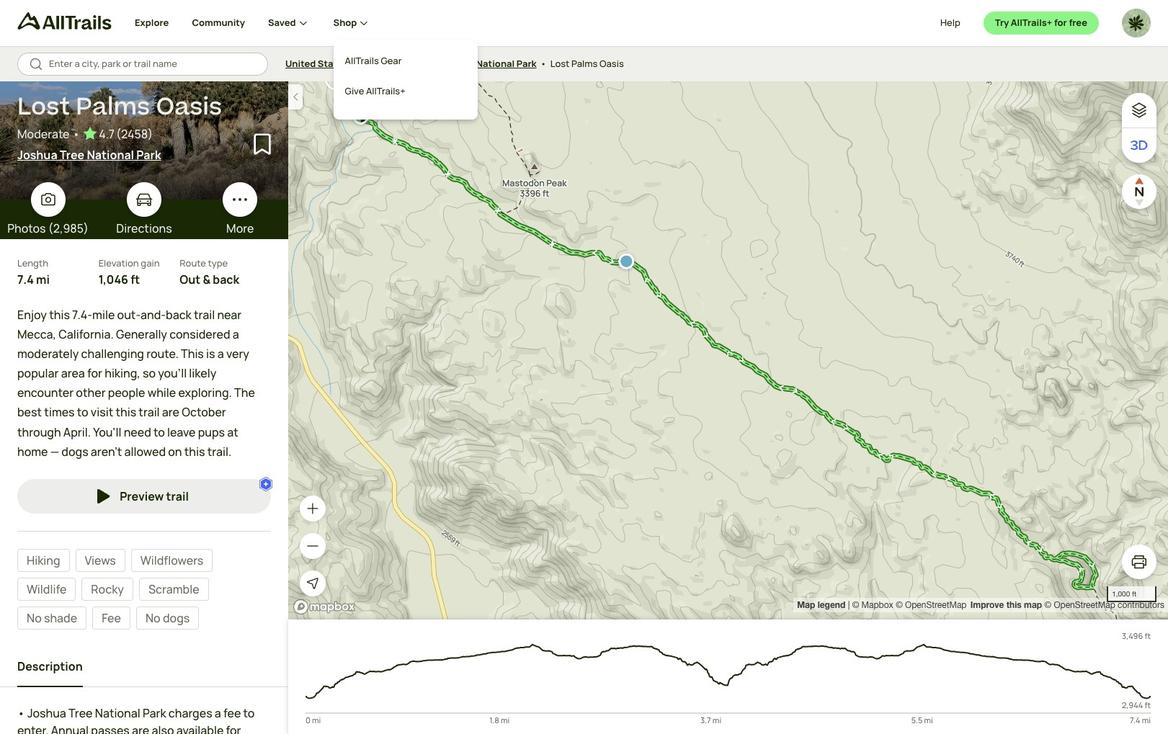 Task type: locate. For each thing, give the bounding box(es) containing it.
2 horizontal spatial ©
[[1045, 601, 1052, 611]]

1 vertical spatial tree
[[60, 147, 85, 163]]

more link
[[192, 182, 288, 237]]

palms
[[572, 57, 598, 70], [76, 90, 150, 125]]

1 vertical spatial palms
[[76, 90, 150, 125]]

joshua right the california link
[[420, 57, 453, 70]]

joshua tree national park • lost palms oasis
[[420, 57, 624, 70]]

trail up considered
[[194, 307, 215, 323]]

this left map
[[1007, 600, 1022, 611]]

0 vertical spatial joshua tree national park link
[[420, 57, 537, 70]]

trail right preview
[[166, 489, 189, 505]]

shop button
[[334, 0, 372, 46]]

1 horizontal spatial oasis
[[600, 57, 624, 70]]

explore link
[[135, 0, 169, 46]]

openstreetmap left improve
[[906, 601, 967, 611]]

0 vertical spatial dogs
[[62, 444, 88, 460]]

0 horizontal spatial dogs
[[62, 444, 88, 460]]

0 horizontal spatial to
[[77, 405, 88, 421]]

0 vertical spatial national
[[476, 57, 515, 70]]

joshua tree national park link
[[420, 57, 537, 70], [17, 146, 254, 164]]

1 horizontal spatial ft
[[1133, 590, 1137, 599]]

1 horizontal spatial dogs
[[163, 611, 190, 627]]

0 horizontal spatial for
[[87, 366, 102, 382]]

this
[[49, 307, 70, 323], [116, 405, 136, 421], [184, 444, 205, 460], [1007, 600, 1022, 611]]

free
[[1070, 16, 1088, 29]]

1,000
[[1113, 590, 1131, 599]]

are down while
[[162, 405, 180, 421]]

2 vertical spatial trail
[[166, 489, 189, 505]]

lost
[[551, 57, 570, 70], [17, 90, 70, 125]]

are inside "• joshua tree national park charges a fee to enter. annual passes are also available fo"
[[132, 723, 149, 735]]

shop link
[[334, 0, 372, 46]]

park inside "• joshua tree national park charges a fee to enter. annual passes are also available fo"
[[143, 706, 166, 722]]

for up other
[[87, 366, 102, 382]]

2 vertical spatial a
[[215, 706, 221, 722]]

None search field
[[17, 53, 268, 76]]

route.
[[146, 346, 179, 362]]

legend
[[818, 600, 846, 611]]

1 horizontal spatial are
[[162, 405, 180, 421]]

1 horizontal spatial openstreetmap
[[1055, 601, 1116, 611]]

•
[[352, 57, 358, 70], [541, 57, 547, 70], [73, 126, 80, 142], [17, 706, 25, 722]]

ft right 1,000 at the right bottom of the page
[[1133, 590, 1137, 599]]

0 vertical spatial trail
[[194, 307, 215, 323]]

ft right 1,046
[[131, 271, 140, 287]]

oasis
[[600, 57, 624, 70], [156, 90, 222, 125]]

explore
[[135, 16, 169, 29]]

2 horizontal spatial to
[[243, 706, 255, 722]]

0 horizontal spatial trail
[[139, 405, 160, 421]]

2 © from the left
[[896, 601, 903, 611]]

map options image
[[1131, 102, 1149, 119]]

© right |
[[853, 601, 860, 611]]

photos
[[7, 221, 46, 237]]

0 vertical spatial tree
[[454, 57, 475, 70]]

• inside "• joshua tree national park charges a fee to enter. annual passes are also available fo"
[[17, 706, 25, 722]]

0 horizontal spatial oasis
[[156, 90, 222, 125]]

hiking
[[27, 553, 60, 569]]

2 vertical spatial park
[[143, 706, 166, 722]]

directions
[[116, 221, 172, 237]]

tree for joshua tree national park • lost palms oasis
[[454, 57, 475, 70]]

1 vertical spatial ft
[[1133, 590, 1137, 599]]

openstreetmap down 1,000 at the right bottom of the page
[[1055, 601, 1116, 611]]

&
[[203, 271, 211, 287]]

0 vertical spatial oasis
[[600, 57, 624, 70]]

states
[[318, 57, 348, 70]]

april.
[[63, 424, 91, 440]]

home
[[17, 444, 48, 460]]

people
[[108, 385, 145, 401]]

are left also
[[132, 723, 149, 735]]

for
[[1055, 16, 1068, 29], [87, 366, 102, 382]]

route
[[180, 257, 206, 270]]

0 vertical spatial for
[[1055, 16, 1068, 29]]

leave
[[167, 424, 196, 440]]

7.4-
[[72, 307, 92, 323]]

mi
[[36, 271, 50, 287]]

united states link
[[286, 57, 348, 70]]

2 horizontal spatial trail
[[194, 307, 215, 323]]

1 no from the left
[[27, 611, 42, 627]]

—
[[50, 444, 59, 460]]

0 vertical spatial a
[[233, 326, 239, 342]]

no
[[27, 611, 42, 627], [146, 611, 161, 627]]

passes
[[91, 723, 130, 735]]

1 horizontal spatial back
[[213, 271, 240, 287]]

1 vertical spatial national
[[87, 147, 134, 163]]

map
[[1025, 600, 1043, 611]]

a
[[233, 326, 239, 342], [218, 346, 224, 362], [215, 706, 221, 722]]

2 vertical spatial national
[[95, 706, 140, 722]]

trail up need at the left bottom of page
[[139, 405, 160, 421]]

2 no from the left
[[146, 611, 161, 627]]

joshua down the moderate
[[17, 147, 57, 163]]

2 vertical spatial to
[[243, 706, 255, 722]]

0 vertical spatial joshua
[[420, 57, 453, 70]]

0 horizontal spatial no
[[27, 611, 42, 627]]

joshua for joshua tree national park
[[17, 147, 57, 163]]

a right is
[[218, 346, 224, 362]]

0 vertical spatial lost
[[551, 57, 570, 70]]

joshua up enter.
[[27, 706, 66, 722]]

region
[[288, 620, 1169, 735]]

4.7 ( 2458 )
[[99, 126, 153, 142]]

back
[[213, 271, 240, 287], [166, 307, 192, 323]]

0 horizontal spatial back
[[166, 307, 192, 323]]

gain
[[141, 257, 160, 270]]

california link
[[362, 57, 406, 70]]

route type out & back
[[180, 257, 240, 287]]

1 vertical spatial a
[[218, 346, 224, 362]]

2458
[[121, 126, 148, 142]]

dogs
[[62, 444, 88, 460], [163, 611, 190, 627]]

improve this map link
[[971, 600, 1043, 611]]

map region
[[288, 81, 1169, 735]]

1 horizontal spatial ©
[[896, 601, 903, 611]]

1 vertical spatial back
[[166, 307, 192, 323]]

more
[[227, 221, 254, 237]]

1 vertical spatial are
[[132, 723, 149, 735]]

fee
[[224, 706, 241, 722]]

a left fee
[[215, 706, 221, 722]]

moderate •
[[17, 126, 80, 142]]

saved button
[[268, 0, 334, 46]]

0 vertical spatial are
[[162, 405, 180, 421]]

elevation gain 1,046 ft
[[99, 257, 160, 287]]

national
[[476, 57, 515, 70], [87, 147, 134, 163], [95, 706, 140, 722]]

wildlife
[[27, 582, 67, 598]]

0 vertical spatial park
[[517, 57, 537, 70]]

0 vertical spatial back
[[213, 271, 240, 287]]

0 vertical spatial to
[[77, 405, 88, 421]]

shade
[[44, 611, 77, 627]]

enter.
[[17, 723, 49, 735]]

0 horizontal spatial ft
[[131, 271, 140, 287]]

1 horizontal spatial trail
[[166, 489, 189, 505]]

0 horizontal spatial openstreetmap
[[906, 601, 967, 611]]

charges
[[169, 706, 212, 722]]

so
[[143, 366, 156, 382]]

very
[[226, 346, 249, 362]]

annual
[[51, 723, 89, 735]]

1 horizontal spatial no
[[146, 611, 161, 627]]

no down scramble
[[146, 611, 161, 627]]

0 horizontal spatial are
[[132, 723, 149, 735]]

1 vertical spatial for
[[87, 366, 102, 382]]

Enter a city, park or trail name field
[[49, 57, 257, 71]]

no left shade
[[27, 611, 42, 627]]

1 vertical spatial trail
[[139, 405, 160, 421]]

)
[[148, 126, 153, 142]]

kendall image
[[1123, 9, 1152, 37]]

california
[[362, 57, 406, 70]]

elevation
[[99, 257, 139, 270]]

© right mapbox
[[896, 601, 903, 611]]

to left visit
[[77, 405, 88, 421]]

1 horizontal spatial to
[[154, 424, 165, 440]]

back up considered
[[166, 307, 192, 323]]

2 vertical spatial joshua
[[27, 706, 66, 722]]

photos (2,985)
[[7, 221, 89, 237]]

times
[[44, 405, 75, 421]]

0 horizontal spatial joshua tree national park link
[[17, 146, 254, 164]]

this down people
[[116, 405, 136, 421]]

0 vertical spatial ft
[[131, 271, 140, 287]]

rocky
[[91, 582, 124, 598]]

back down type
[[213, 271, 240, 287]]

enjoy
[[17, 307, 47, 323]]

0 horizontal spatial lost
[[17, 90, 70, 125]]

1 vertical spatial park
[[137, 147, 161, 163]]

dialog
[[0, 0, 1169, 735]]

park
[[517, 57, 537, 70], [137, 147, 161, 163], [143, 706, 166, 722]]

to right fee
[[243, 706, 255, 722]]

october
[[182, 405, 226, 421]]

dogs down april.
[[62, 444, 88, 460]]

0 horizontal spatial ©
[[853, 601, 860, 611]]

1 horizontal spatial palms
[[572, 57, 598, 70]]

generally
[[116, 326, 167, 342]]

0 horizontal spatial palms
[[76, 90, 150, 125]]

help link
[[941, 16, 961, 30]]

© right map
[[1045, 601, 1052, 611]]

for left free
[[1055, 16, 1068, 29]]

2 vertical spatial tree
[[69, 706, 93, 722]]

enable 3d map image
[[1131, 137, 1149, 154]]

a up very
[[233, 326, 239, 342]]

trail.
[[207, 444, 232, 460]]

hiking,
[[105, 366, 140, 382]]

map legend | © mapbox © openstreetmap improve this map © openstreetmap contributors
[[798, 600, 1165, 611]]

shop
[[334, 16, 357, 29]]

preview trail
[[120, 489, 189, 505]]

enjoy this 7.4-mile out-and-back trail near mecca, california. generally considered a moderately challenging route. this is a very popular area for hiking, so you'll likely encounter other people while exploring. the best times to visit this trail are october through april. you'll need to leave pups at home — dogs aren't allowed on this trail.
[[17, 307, 255, 460]]

1 vertical spatial joshua
[[17, 147, 57, 163]]

dogs down scramble
[[163, 611, 190, 627]]

trail
[[194, 307, 215, 323], [139, 405, 160, 421], [166, 489, 189, 505]]

list
[[798, 599, 1165, 613]]

to right need at the left bottom of page
[[154, 424, 165, 440]]



Task type: vqa. For each thing, say whether or not it's contained in the screenshot.


Task type: describe. For each thing, give the bounding box(es) containing it.
close this dialog image
[[1130, 674, 1144, 688]]

saved link
[[268, 0, 311, 46]]

1 vertical spatial to
[[154, 424, 165, 440]]

mile
[[92, 307, 115, 323]]

alltrails+
[[1012, 16, 1053, 29]]

length
[[17, 257, 48, 270]]

is
[[206, 346, 215, 362]]

to inside "• joshua tree national park charges a fee to enter. annual passes are also available fo"
[[243, 706, 255, 722]]

also
[[152, 723, 174, 735]]

1 © from the left
[[853, 601, 860, 611]]

this inside list
[[1007, 600, 1022, 611]]

map
[[798, 600, 816, 611]]

national for joshua tree national park • lost palms oasis
[[476, 57, 515, 70]]

1 vertical spatial lost
[[17, 90, 70, 125]]

no for no shade
[[27, 611, 42, 627]]

park for joshua tree national park • lost palms oasis
[[517, 57, 537, 70]]

no for no dogs
[[146, 611, 161, 627]]

dogs inside enjoy this 7.4-mile out-and-back trail near mecca, california. generally considered a moderately challenging route. this is a very popular area for hiking, so you'll likely encounter other people while exploring. the best times to visit this trail are october through april. you'll need to leave pups at home — dogs aren't allowed on this trail.
[[62, 444, 88, 460]]

other
[[76, 385, 106, 401]]

best
[[17, 405, 42, 421]]

this
[[181, 346, 204, 362]]

ft inside the elevation gain 1,046 ft
[[131, 271, 140, 287]]

try
[[996, 16, 1010, 29]]

list containing map legend
[[798, 599, 1165, 613]]

the
[[234, 385, 255, 401]]

while
[[148, 385, 176, 401]]

encounter
[[17, 385, 74, 401]]

for inside enjoy this 7.4-mile out-and-back trail near mecca, california. generally considered a moderately challenging route. this is a very popular area for hiking, so you'll likely encounter other people while exploring. the best times to visit this trail are october through april. you'll need to leave pups at home — dogs aren't allowed on this trail.
[[87, 366, 102, 382]]

out-
[[117, 307, 141, 323]]

this left the '7.4-'
[[49, 307, 70, 323]]

on
[[168, 444, 182, 460]]

exploring.
[[178, 385, 232, 401]]

popular
[[17, 366, 59, 382]]

national for joshua tree national park
[[87, 147, 134, 163]]

description button
[[17, 648, 83, 688]]

|
[[848, 601, 850, 611]]

pups
[[198, 424, 225, 440]]

1 vertical spatial joshua tree national park link
[[17, 146, 254, 164]]

no shade
[[27, 611, 77, 627]]

2 openstreetmap from the left
[[1055, 601, 1116, 611]]

back inside route type out & back
[[213, 271, 240, 287]]

7.4
[[17, 271, 34, 287]]

park for joshua tree national park
[[137, 147, 161, 163]]

lost palms oasis, joshua tree national park, mecca, california, united states | alltrails.com image
[[0, 1, 288, 200]]

community
[[192, 16, 245, 29]]

joshua inside "• joshua tree national park charges a fee to enter. annual passes are also available fo"
[[27, 706, 66, 722]]

joshua for joshua tree national park • lost palms oasis
[[420, 57, 453, 70]]

mecca,
[[17, 326, 56, 342]]

current location image
[[306, 577, 320, 591]]

1 horizontal spatial lost
[[551, 57, 570, 70]]

3 © from the left
[[1045, 601, 1052, 611]]

tree for joshua tree national park
[[60, 147, 85, 163]]

improve
[[971, 600, 1005, 611]]

trail inside button
[[166, 489, 189, 505]]

add to list image
[[251, 132, 274, 155]]

map legend link
[[798, 600, 848, 611]]

4.7
[[99, 126, 115, 142]]

alltrails image
[[17, 12, 112, 30]]

no dogs
[[146, 611, 190, 627]]

zoom map out image
[[306, 539, 320, 554]]

community link
[[192, 0, 245, 46]]

california.
[[59, 326, 114, 342]]

© openstreetmap contributors link
[[1045, 601, 1165, 611]]

are inside enjoy this 7.4-mile out-and-back trail near mecca, california. generally considered a moderately challenging route. this is a very popular area for hiking, so you'll likely encounter other people while exploring. the best times to visit this trail are october through april. you'll need to leave pups at home — dogs aren't allowed on this trail.
[[162, 405, 180, 421]]

type
[[208, 257, 228, 270]]

available
[[176, 723, 224, 735]]

area
[[61, 366, 85, 382]]

• joshua tree national park charges a fee to enter. annual passes are also available fo
[[17, 706, 257, 735]]

likely
[[189, 366, 217, 382]]

national inside "• joshua tree national park charges a fee to enter. annual passes are also available fo"
[[95, 706, 140, 722]]

1 openstreetmap from the left
[[906, 601, 967, 611]]

moderately
[[17, 346, 79, 362]]

out
[[180, 271, 201, 287]]

a inside "• joshua tree national park charges a fee to enter. annual passes are also available fo"
[[215, 706, 221, 722]]

length 7.4 mi
[[17, 257, 50, 287]]

directions link
[[96, 182, 192, 237]]

1 horizontal spatial joshua tree national park link
[[420, 57, 537, 70]]

at
[[227, 424, 238, 440]]

reset north and pitch image
[[1126, 177, 1154, 206]]

united states • california
[[286, 57, 406, 70]]

© mapbox link
[[853, 601, 894, 611]]

alltrails link
[[17, 12, 135, 36]]

this right on
[[184, 444, 205, 460]]

0 vertical spatial palms
[[572, 57, 598, 70]]

tree inside "• joshua tree national park charges a fee to enter. annual passes are also available fo"
[[69, 706, 93, 722]]

through
[[17, 424, 61, 440]]

challenging
[[81, 346, 144, 362]]

saved
[[268, 16, 296, 29]]

1,046
[[99, 271, 128, 287]]

(
[[116, 126, 121, 142]]

wildflowers
[[141, 553, 204, 569]]

considered
[[170, 326, 230, 342]]

united
[[286, 57, 316, 70]]

aren't
[[91, 444, 122, 460]]

1 vertical spatial oasis
[[156, 90, 222, 125]]

zoom map in image
[[306, 502, 320, 516]]

© openstreetmap link
[[896, 601, 967, 611]]

views
[[85, 553, 116, 569]]

1 horizontal spatial for
[[1055, 16, 1068, 29]]

preview trail button
[[17, 480, 271, 514]]

print map image
[[1131, 554, 1149, 571]]

contributors
[[1118, 601, 1165, 611]]

back inside enjoy this 7.4-mile out-and-back trail near mecca, california. generally considered a moderately challenging route. this is a very popular area for hiking, so you'll likely encounter other people while exploring. the best times to visit this trail are october through april. you'll need to leave pups at home — dogs aren't allowed on this trail.
[[166, 307, 192, 323]]

1 vertical spatial dogs
[[163, 611, 190, 627]]

1,000 ft
[[1113, 590, 1137, 599]]

visit
[[91, 405, 113, 421]]

fee
[[102, 611, 121, 627]]

try alltrails+ for free link
[[984, 12, 1100, 35]]



